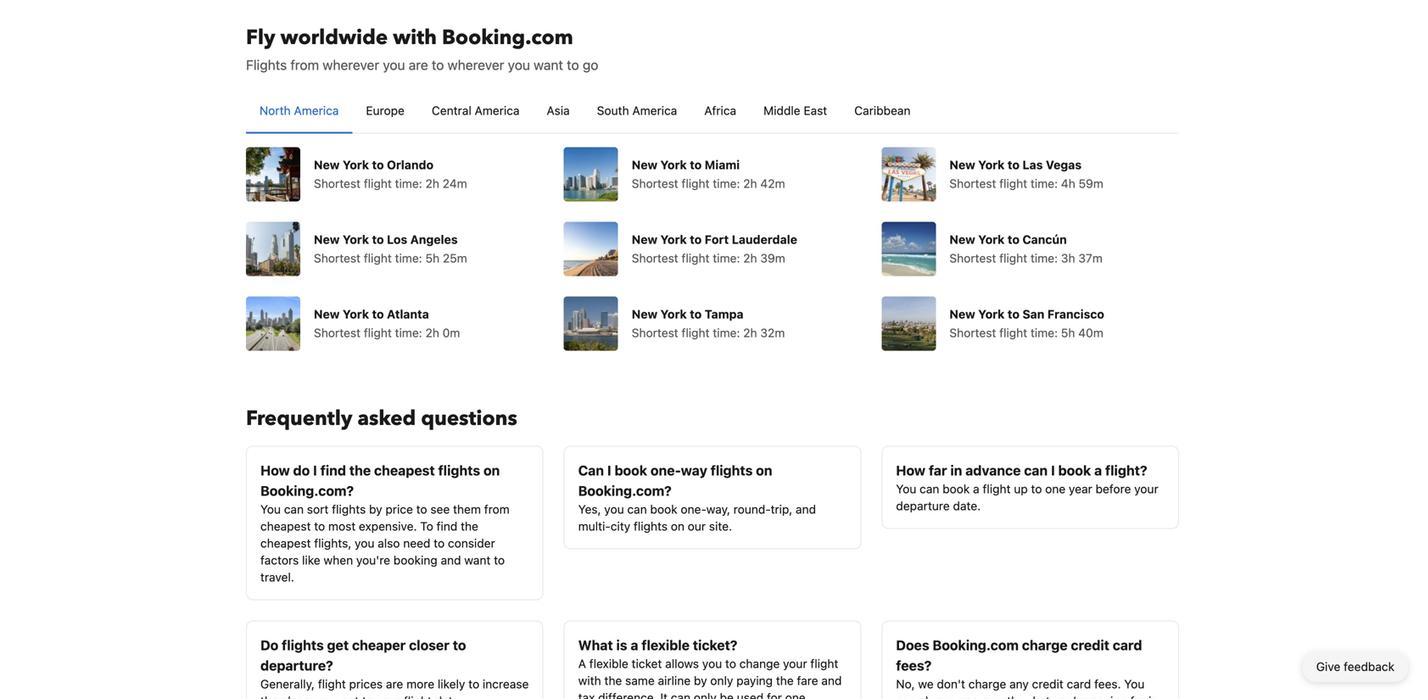 Task type: vqa. For each thing, say whether or not it's contained in the screenshot.


Task type: locate. For each thing, give the bounding box(es) containing it.
york inside new york to las vegas shortest flight time: 4h 59m
[[979, 158, 1005, 172]]

flight down more
[[404, 694, 432, 699]]

america
[[294, 104, 339, 118], [475, 104, 520, 118], [633, 104, 677, 118]]

new for new york to las vegas shortest flight time: 4h 59m
[[950, 158, 976, 172]]

york for las
[[979, 158, 1005, 172]]

40m
[[1079, 326, 1104, 340]]

book down in
[[943, 482, 970, 496]]

north
[[260, 104, 291, 118]]

0 horizontal spatial you
[[261, 502, 281, 516]]

see down don't
[[959, 694, 979, 699]]

can down airline
[[671, 691, 691, 699]]

1 horizontal spatial with
[[578, 674, 601, 688]]

from
[[290, 57, 319, 73], [484, 502, 510, 516]]

1 vertical spatial by
[[694, 674, 707, 688]]

you inside the how do i find the cheapest flights on booking.com? you can sort flights by price to see them from cheapest to most expensive. to find the cheapest flights, you also need to consider factors like when you're booking and want to travel.
[[261, 502, 281, 516]]

africa button
[[691, 89, 750, 133]]

new
[[314, 158, 340, 172], [632, 158, 658, 172], [950, 158, 976, 172], [314, 232, 340, 247], [632, 232, 658, 247], [950, 232, 976, 247], [314, 307, 340, 321], [632, 307, 658, 321], [950, 307, 976, 321]]

1 horizontal spatial a
[[973, 482, 980, 496]]

new right 'new york to atlanta' image
[[314, 307, 340, 321]]

north america
[[260, 104, 339, 118]]

asked
[[358, 405, 416, 433]]

you inside do flights get cheaper closer to departure? generally, flight prices are more likely to increase the closer you get to your flight date.
[[318, 694, 338, 699]]

to inside how far in advance can i book a flight? you can book a flight up to one year before your departure date.
[[1031, 482, 1042, 496]]

way,
[[707, 502, 731, 516]]

america inside button
[[633, 104, 677, 118]]

paying
[[737, 674, 773, 688], [1091, 694, 1127, 699]]

1 booking.com? from the left
[[261, 483, 354, 499]]

for right used
[[767, 691, 782, 699]]

2 horizontal spatial your
[[1135, 482, 1159, 496]]

1 vertical spatial your
[[783, 657, 807, 671]]

1 vertical spatial credit
[[1032, 677, 1064, 691]]

date. inside how far in advance can i book a flight? you can book a flight up to one year before your departure date.
[[953, 499, 981, 513]]

5h for 25m
[[426, 251, 440, 265]]

0 horizontal spatial are
[[386, 677, 403, 691]]

0 vertical spatial are
[[409, 57, 428, 73]]

to left las
[[1008, 158, 1020, 172]]

new for new york to san francisco shortest flight time: 5h 40m
[[950, 307, 976, 321]]

york inside the 'new york to fort lauderdale shortest flight time: 2h 39m'
[[661, 232, 687, 247]]

difference.
[[598, 691, 657, 699]]

how inside how far in advance can i book a flight? you can book a flight up to one year before your departure date.
[[896, 462, 926, 479]]

5h inside the new york to los angeles shortest flight time: 5h 25m
[[426, 251, 440, 265]]

wherever down worldwide
[[323, 57, 379, 73]]

only
[[711, 674, 733, 688], [694, 691, 717, 699]]

1 america from the left
[[294, 104, 339, 118]]

flight
[[364, 176, 392, 190], [682, 176, 710, 190], [1000, 176, 1028, 190], [364, 251, 392, 265], [682, 251, 710, 265], [1000, 251, 1028, 265], [364, 326, 392, 340], [682, 326, 710, 340], [1000, 326, 1028, 340], [983, 482, 1011, 496], [811, 657, 839, 671], [318, 677, 346, 691], [404, 694, 432, 699]]

you're
[[356, 553, 390, 567]]

time: inside "new york to orlando shortest flight time: 2h 24m"
[[395, 176, 422, 190]]

0 horizontal spatial find
[[320, 462, 346, 479]]

1 horizontal spatial and
[[796, 502, 816, 516]]

new right new york to tampa image
[[632, 307, 658, 321]]

1 horizontal spatial booking.com?
[[578, 483, 672, 499]]

want
[[534, 57, 563, 73], [464, 553, 491, 567]]

on down questions
[[484, 462, 500, 479]]

middle
[[764, 104, 801, 118]]

see inside the how do i find the cheapest flights on booking.com? you can sort flights by price to see them from cheapest to most expensive. to find the cheapest flights, you also need to consider factors like when you're booking and want to travel.
[[431, 502, 450, 516]]

no,
[[896, 677, 915, 691]]

2 horizontal spatial i
[[1051, 462, 1055, 479]]

flight down cancún
[[1000, 251, 1028, 265]]

1 vertical spatial charge
[[969, 677, 1007, 691]]

you inside how far in advance can i book a flight? you can book a flight up to one year before your departure date.
[[896, 482, 917, 496]]

1 vertical spatial only
[[694, 691, 717, 699]]

1 horizontal spatial by
[[694, 674, 707, 688]]

5h inside "new york to san francisco shortest flight time: 5h 40m"
[[1061, 326, 1075, 340]]

factors
[[261, 553, 299, 567]]

new inside new york to las vegas shortest flight time: 4h 59m
[[950, 158, 976, 172]]

5h down francisco
[[1061, 326, 1075, 340]]

to up central on the left top of the page
[[432, 57, 444, 73]]

how left do at the left bottom
[[261, 462, 290, 479]]

0 vertical spatial paying
[[737, 674, 773, 688]]

1 vertical spatial date.
[[435, 694, 463, 699]]

2h
[[426, 176, 439, 190], [743, 176, 757, 190], [743, 251, 757, 265], [426, 326, 439, 340], [743, 326, 757, 340]]

to inside new york to tampa shortest flight time: 2h 32m
[[690, 307, 702, 321]]

0 vertical spatial with
[[393, 24, 437, 52]]

book
[[615, 462, 648, 479], [1059, 462, 1091, 479], [943, 482, 970, 496], [650, 502, 678, 516]]

york inside new york to atlanta shortest flight time: 2h 0m
[[343, 307, 369, 321]]

round-
[[734, 502, 771, 516]]

0 vertical spatial find
[[320, 462, 346, 479]]

2h inside "new york to orlando shortest flight time: 2h 24m"
[[426, 176, 439, 190]]

your down prices at the left of the page
[[376, 694, 401, 699]]

2 booking.com? from the left
[[578, 483, 672, 499]]

price
[[386, 502, 413, 516]]

time: inside the new york to los angeles shortest flight time: 5h 25m
[[395, 251, 422, 265]]

to down consider
[[494, 553, 505, 567]]

and right trip,
[[796, 502, 816, 516]]

1 horizontal spatial date.
[[953, 499, 981, 513]]

america inside button
[[294, 104, 339, 118]]

any
[[1010, 677, 1029, 691]]

you
[[896, 482, 917, 496], [261, 502, 281, 516], [1125, 677, 1145, 691]]

credit up what
[[1032, 677, 1064, 691]]

america right 'south'
[[633, 104, 677, 118]]

with up the europe
[[393, 24, 437, 52]]

shortest right 'new york to las vegas' image
[[950, 176, 996, 190]]

shortest right new york to los angeles image
[[314, 251, 361, 265]]

flight down las
[[1000, 176, 1028, 190]]

1 horizontal spatial want
[[534, 57, 563, 73]]

3 america from the left
[[633, 104, 677, 118]]

0 horizontal spatial closer
[[281, 694, 315, 699]]

wherever up central america at the left top
[[448, 57, 504, 73]]

new inside the 'new york to fort lauderdale shortest flight time: 2h 39m'
[[632, 232, 658, 247]]

flight down orlando
[[364, 176, 392, 190]]

worldwide
[[281, 24, 388, 52]]

new york to los angeles image
[[246, 222, 300, 276]]

1 vertical spatial one-
[[681, 502, 707, 516]]

new york to los angeles shortest flight time: 5h 25m
[[314, 232, 467, 265]]

america for north america
[[294, 104, 339, 118]]

york inside "new york to san francisco shortest flight time: 5h 40m"
[[979, 307, 1005, 321]]

new for new york to atlanta shortest flight time: 2h 0m
[[314, 307, 340, 321]]

i right do at the left bottom
[[313, 462, 317, 479]]

0 horizontal spatial from
[[290, 57, 319, 73]]

0 horizontal spatial how
[[261, 462, 290, 479]]

orlando
[[387, 158, 434, 172]]

closer
[[409, 637, 450, 653], [281, 694, 315, 699]]

the
[[349, 462, 371, 479], [461, 519, 479, 533], [605, 674, 622, 688], [776, 674, 794, 688], [261, 694, 278, 699]]

flight down los
[[364, 251, 392, 265]]

new york to san francisco image
[[882, 297, 936, 351]]

shortest
[[314, 176, 361, 190], [632, 176, 679, 190], [950, 176, 996, 190], [314, 251, 361, 265], [632, 251, 679, 265], [950, 251, 996, 265], [314, 326, 361, 340], [632, 326, 679, 340], [950, 326, 996, 340]]

york left orlando
[[343, 158, 369, 172]]

can inside the how do i find the cheapest flights on booking.com? you can sort flights by price to see them from cheapest to most expensive. to find the cheapest flights, you also need to consider factors like when you're booking and want to travel.
[[284, 502, 304, 516]]

paying inside what is a flexible ticket? a flexible ticket allows you to change your flight with the same airline by only paying the fare and tax difference. it can only be used for o
[[737, 674, 773, 688]]

flight inside "new york to san francisco shortest flight time: 5h 40m"
[[1000, 326, 1028, 340]]

0 horizontal spatial and
[[441, 553, 461, 567]]

1 vertical spatial 5h
[[1061, 326, 1075, 340]]

2h left the 32m
[[743, 326, 757, 340]]

1 vertical spatial closer
[[281, 694, 315, 699]]

york left miami
[[661, 158, 687, 172]]

you up central america at the left top
[[508, 57, 530, 73]]

more
[[407, 677, 435, 691]]

only left be
[[694, 691, 717, 699]]

a up before
[[1095, 462, 1102, 479]]

tab list containing north america
[[246, 89, 1179, 134]]

closer down generally,
[[281, 694, 315, 699]]

with up tax in the left of the page
[[578, 674, 601, 688]]

the inside do flights get cheaper closer to departure? generally, flight prices are more likely to increase the closer you get to your flight date.
[[261, 694, 278, 699]]

find
[[320, 462, 346, 479], [437, 519, 458, 533]]

your inside what is a flexible ticket? a flexible ticket allows you to change your flight with the same airline by only paying the fare and tax difference. it can only be used for o
[[783, 657, 807, 671]]

0 vertical spatial 5h
[[426, 251, 440, 265]]

york left los
[[343, 232, 369, 247]]

new inside new york to tampa shortest flight time: 2h 32m
[[632, 307, 658, 321]]

0 vertical spatial booking.com
[[442, 24, 573, 52]]

new right new york to miami image
[[632, 158, 658, 172]]

new york to las vegas shortest flight time: 4h 59m
[[950, 158, 1104, 190]]

1 horizontal spatial you
[[896, 482, 917, 496]]

3h
[[1061, 251, 1076, 265]]

3 i from the left
[[1051, 462, 1055, 479]]

1 horizontal spatial see
[[959, 694, 979, 699]]

york for tampa
[[661, 307, 687, 321]]

1 vertical spatial paying
[[1091, 694, 1127, 699]]

1 horizontal spatial charge
[[1022, 637, 1068, 653]]

0 horizontal spatial card
[[1067, 677, 1091, 691]]

one-
[[651, 462, 681, 479], [681, 502, 707, 516]]

you down the ticket?
[[702, 657, 722, 671]]

to left los
[[372, 232, 384, 247]]

booking.com? inside the how do i find the cheapest flights on booking.com? you can sort flights by price to see them from cheapest to most expensive. to find the cheapest flights, you also need to consider factors like when you're booking and want to travel.
[[261, 483, 354, 499]]

0 horizontal spatial date.
[[435, 694, 463, 699]]

2 vertical spatial a
[[631, 637, 639, 653]]

you inside can i book one-way flights on booking.com? yes, you can book one-way, round-trip, and multi-city flights on our site.
[[604, 502, 624, 516]]

miami
[[705, 158, 740, 172]]

2 i from the left
[[607, 462, 612, 479]]

1 horizontal spatial how
[[896, 462, 926, 479]]

up
[[1014, 482, 1028, 496]]

2h inside new york to atlanta shortest flight time: 2h 0m
[[426, 326, 439, 340]]

find right do at the left bottom
[[320, 462, 346, 479]]

give
[[1317, 660, 1341, 674]]

on left our
[[671, 519, 685, 533]]

time: down fort
[[713, 251, 740, 265]]

by up "expensive."
[[369, 502, 382, 516]]

flight inside the new york to los angeles shortest flight time: 5h 25m
[[364, 251, 392, 265]]

with inside what is a flexible ticket? a flexible ticket allows you to change your flight with the same airline by only paying the fare and tax difference. it can only be used for o
[[578, 674, 601, 688]]

time: down atlanta
[[395, 326, 422, 340]]

and
[[796, 502, 816, 516], [441, 553, 461, 567], [822, 674, 842, 688]]

paying inside does booking.com charge credit card fees? no, we don't charge any credit card fees. you can always see exactly what you're paying for i
[[1091, 694, 1127, 699]]

time: down cancún
[[1031, 251, 1058, 265]]

booking.com? inside can i book one-way flights on booking.com? yes, you can book one-way, round-trip, and multi-city flights on our site.
[[578, 483, 672, 499]]

shortest inside "new york to san francisco shortest flight time: 5h 40m"
[[950, 326, 996, 340]]

2 vertical spatial your
[[376, 694, 401, 699]]

south america button
[[584, 89, 691, 133]]

card up fees.
[[1113, 637, 1143, 653]]

can inside can i book one-way flights on booking.com? yes, you can book one-way, round-trip, and multi-city flights on our site.
[[627, 502, 647, 516]]

fly
[[246, 24, 275, 52]]

departure?
[[261, 658, 333, 674]]

2h for new york to orlando shortest flight time: 2h 24m
[[426, 176, 439, 190]]

from right flights
[[290, 57, 319, 73]]

1 horizontal spatial are
[[409, 57, 428, 73]]

york inside the new york to los angeles shortest flight time: 5h 25m
[[343, 232, 369, 247]]

also
[[378, 536, 400, 550]]

a inside what is a flexible ticket? a flexible ticket allows you to change your flight with the same airline by only paying the fare and tax difference. it can only be used for o
[[631, 637, 639, 653]]

flight down tampa
[[682, 326, 710, 340]]

york for san
[[979, 307, 1005, 321]]

0 vertical spatial closer
[[409, 637, 450, 653]]

can down no,
[[896, 694, 916, 699]]

york inside "new york to orlando shortest flight time: 2h 24m"
[[343, 158, 369, 172]]

on up round-
[[756, 462, 773, 479]]

for right "you're"
[[1131, 694, 1146, 699]]

flight up fare
[[811, 657, 839, 671]]

booking.com?
[[261, 483, 354, 499], [578, 483, 672, 499]]

new right new york to san francisco image
[[950, 307, 976, 321]]

1 horizontal spatial wherever
[[448, 57, 504, 73]]

to left atlanta
[[372, 307, 384, 321]]

0 vertical spatial your
[[1135, 482, 1159, 496]]

central america
[[432, 104, 520, 118]]

a right is
[[631, 637, 639, 653]]

0 horizontal spatial by
[[369, 502, 382, 516]]

2h left the 39m
[[743, 251, 757, 265]]

date. down in
[[953, 499, 981, 513]]

0 horizontal spatial 5h
[[426, 251, 440, 265]]

book right can
[[615, 462, 648, 479]]

your down flight?
[[1135, 482, 1159, 496]]

flight left prices at the left of the page
[[318, 677, 346, 691]]

york left san
[[979, 307, 1005, 321]]

with
[[393, 24, 437, 52], [578, 674, 601, 688]]

tab list
[[246, 89, 1179, 134]]

see inside does booking.com charge credit card fees? no, we don't charge any credit card fees. you can always see exactly what you're paying for i
[[959, 694, 979, 699]]

san
[[1023, 307, 1045, 321]]

york inside new york to tampa shortest flight time: 2h 32m
[[661, 307, 687, 321]]

how inside the how do i find the cheapest flights on booking.com? you can sort flights by price to see them from cheapest to most expensive. to find the cheapest flights, you also need to consider factors like when you're booking and want to travel.
[[261, 462, 290, 479]]

1 horizontal spatial credit
[[1071, 637, 1110, 653]]

32m
[[761, 326, 785, 340]]

far
[[929, 462, 947, 479]]

york left las
[[979, 158, 1005, 172]]

1 horizontal spatial paying
[[1091, 694, 1127, 699]]

2 horizontal spatial america
[[633, 104, 677, 118]]

it
[[661, 691, 668, 699]]

2 how from the left
[[896, 462, 926, 479]]

new for new york to tampa shortest flight time: 2h 32m
[[632, 307, 658, 321]]

can left sort
[[284, 502, 304, 516]]

get left "cheaper"
[[327, 637, 349, 653]]

0 horizontal spatial a
[[631, 637, 639, 653]]

new inside the new york to los angeles shortest flight time: 5h 25m
[[314, 232, 340, 247]]

by
[[369, 502, 382, 516], [694, 674, 707, 688]]

york for miami
[[661, 158, 687, 172]]

0 horizontal spatial want
[[464, 553, 491, 567]]

0 horizontal spatial flexible
[[590, 657, 629, 671]]

1 vertical spatial you
[[261, 502, 281, 516]]

1 horizontal spatial from
[[484, 502, 510, 516]]

new inside new york to miami shortest flight time: 2h 42m
[[632, 158, 658, 172]]

1 vertical spatial with
[[578, 674, 601, 688]]

i right can
[[607, 462, 612, 479]]

how do i find the cheapest flights on booking.com? you can sort flights by price to see them from cheapest to most expensive. to find the cheapest flights, you also need to consider factors like when you're booking and want to travel.
[[261, 462, 510, 584]]

new for new york to cancún shortest flight time: 3h 37m
[[950, 232, 976, 247]]

to down the ticket?
[[725, 657, 736, 671]]

angeles
[[410, 232, 458, 247]]

find right to
[[437, 519, 458, 533]]

to inside "new york to orlando shortest flight time: 2h 24m"
[[372, 158, 384, 172]]

see
[[431, 502, 450, 516], [959, 694, 979, 699]]

how left far at the bottom
[[896, 462, 926, 479]]

new right new york to los angeles image
[[314, 232, 340, 247]]

0 horizontal spatial booking.com
[[442, 24, 573, 52]]

york left fort
[[661, 232, 687, 247]]

credit up fees.
[[1071, 637, 1110, 653]]

europe
[[366, 104, 405, 118]]

0 vertical spatial you
[[896, 482, 917, 496]]

i inside the how do i find the cheapest flights on booking.com? you can sort flights by price to see them from cheapest to most expensive. to find the cheapest flights, you also need to consider factors like when you're booking and want to travel.
[[313, 462, 317, 479]]

new inside "new york to san francisco shortest flight time: 5h 40m"
[[950, 307, 976, 321]]

4h
[[1061, 176, 1076, 190]]

shortest inside new york to tampa shortest flight time: 2h 32m
[[632, 326, 679, 340]]

to right need
[[434, 536, 445, 550]]

1 how from the left
[[261, 462, 290, 479]]

0 horizontal spatial your
[[376, 694, 401, 699]]

0 vertical spatial only
[[711, 674, 733, 688]]

0 horizontal spatial on
[[484, 462, 500, 479]]

your up fare
[[783, 657, 807, 671]]

1 horizontal spatial 5h
[[1061, 326, 1075, 340]]

new york to cancún image
[[882, 222, 936, 276]]

1 vertical spatial see
[[959, 694, 979, 699]]

flight?
[[1106, 462, 1148, 479]]

2h inside new york to miami shortest flight time: 2h 42m
[[743, 176, 757, 190]]

0 horizontal spatial i
[[313, 462, 317, 479]]

time: down orlando
[[395, 176, 422, 190]]

new inside new york to atlanta shortest flight time: 2h 0m
[[314, 307, 340, 321]]

1 horizontal spatial flexible
[[642, 637, 690, 653]]

1 horizontal spatial booking.com
[[933, 637, 1019, 653]]

to down prices at the left of the page
[[362, 694, 373, 699]]

1 horizontal spatial card
[[1113, 637, 1143, 653]]

2 wherever from the left
[[448, 57, 504, 73]]

1 vertical spatial and
[[441, 553, 461, 567]]

shortest inside the new york to los angeles shortest flight time: 5h 25m
[[314, 251, 361, 265]]

2h left the 42m at the top right of the page
[[743, 176, 757, 190]]

1 horizontal spatial your
[[783, 657, 807, 671]]

0 horizontal spatial america
[[294, 104, 339, 118]]

new inside new york to cancún shortest flight time: 3h 37m
[[950, 232, 976, 247]]

flights up departure?
[[282, 637, 324, 653]]

flight down advance
[[983, 482, 1011, 496]]

new inside "new york to orlando shortest flight time: 2h 24m"
[[314, 158, 340, 172]]

charge up exactly
[[969, 677, 1007, 691]]

flight down atlanta
[[364, 326, 392, 340]]

tax
[[578, 691, 595, 699]]

you inside what is a flexible ticket? a flexible ticket allows you to change your flight with the same airline by only paying the fare and tax difference. it can only be used for o
[[702, 657, 722, 671]]

5h down angeles
[[426, 251, 440, 265]]

0 vertical spatial by
[[369, 502, 382, 516]]

2 america from the left
[[475, 104, 520, 118]]

booking.com up central america at the left top
[[442, 24, 573, 52]]

1 vertical spatial flexible
[[590, 657, 629, 671]]

time: inside new york to las vegas shortest flight time: 4h 59m
[[1031, 176, 1058, 190]]

america inside 'button'
[[475, 104, 520, 118]]

new york to fort lauderdale image
[[564, 222, 618, 276]]

east
[[804, 104, 827, 118]]

2 vertical spatial you
[[1125, 677, 1145, 691]]

0 horizontal spatial paying
[[737, 674, 773, 688]]

are left more
[[386, 677, 403, 691]]

want down consider
[[464, 553, 491, 567]]

1 vertical spatial want
[[464, 553, 491, 567]]

0 horizontal spatial see
[[431, 502, 450, 516]]

0 vertical spatial see
[[431, 502, 450, 516]]

york for atlanta
[[343, 307, 369, 321]]

0 vertical spatial date.
[[953, 499, 981, 513]]

are up europe button on the top left
[[409, 57, 428, 73]]

you up city
[[604, 502, 624, 516]]

42m
[[761, 176, 785, 190]]

2 vertical spatial and
[[822, 674, 842, 688]]

0 vertical spatial and
[[796, 502, 816, 516]]

to left tampa
[[690, 307, 702, 321]]

york left cancún
[[979, 232, 1005, 247]]

york for fort
[[661, 232, 687, 247]]

time: down las
[[1031, 176, 1058, 190]]

1 vertical spatial booking.com
[[933, 637, 1019, 653]]

new york to cancún shortest flight time: 3h 37m
[[950, 232, 1103, 265]]

get
[[327, 637, 349, 653], [341, 694, 359, 699]]

be
[[720, 691, 734, 699]]

your
[[1135, 482, 1159, 496], [783, 657, 807, 671], [376, 694, 401, 699]]

2h for new york to atlanta shortest flight time: 2h 0m
[[426, 326, 439, 340]]

1 i from the left
[[313, 462, 317, 479]]

2h inside new york to tampa shortest flight time: 2h 32m
[[743, 326, 757, 340]]

with inside fly worldwide with booking.com flights from wherever you are to wherever you want to go
[[393, 24, 437, 52]]

2 vertical spatial cheapest
[[261, 536, 311, 550]]

want inside fly worldwide with booking.com flights from wherever you are to wherever you want to go
[[534, 57, 563, 73]]

0 vertical spatial from
[[290, 57, 319, 73]]

2 horizontal spatial and
[[822, 674, 842, 688]]

0 vertical spatial cheapest
[[374, 462, 435, 479]]

shortest right 'new york to atlanta' image
[[314, 326, 361, 340]]

flight inside new york to tampa shortest flight time: 2h 32m
[[682, 326, 710, 340]]

south
[[597, 104, 629, 118]]

you
[[383, 57, 405, 73], [508, 57, 530, 73], [604, 502, 624, 516], [355, 536, 375, 550], [702, 657, 722, 671], [318, 694, 338, 699]]

0 horizontal spatial for
[[767, 691, 782, 699]]

you right fees.
[[1125, 677, 1145, 691]]

york
[[343, 158, 369, 172], [661, 158, 687, 172], [979, 158, 1005, 172], [343, 232, 369, 247], [661, 232, 687, 247], [979, 232, 1005, 247], [343, 307, 369, 321], [661, 307, 687, 321], [979, 307, 1005, 321]]

frequently
[[246, 405, 353, 433]]

1 horizontal spatial i
[[607, 462, 612, 479]]

can up city
[[627, 502, 647, 516]]

1 vertical spatial a
[[973, 482, 980, 496]]



Task type: describe. For each thing, give the bounding box(es) containing it.
0 vertical spatial card
[[1113, 637, 1143, 653]]

2h inside the 'new york to fort lauderdale shortest flight time: 2h 39m'
[[743, 251, 757, 265]]

24m
[[443, 176, 467, 190]]

to left go
[[567, 57, 579, 73]]

new york to atlanta shortest flight time: 2h 0m
[[314, 307, 460, 340]]

what
[[1024, 694, 1051, 699]]

year
[[1069, 482, 1093, 496]]

flight inside new york to miami shortest flight time: 2h 42m
[[682, 176, 710, 190]]

in
[[951, 462, 963, 479]]

flight inside new york to las vegas shortest flight time: 4h 59m
[[1000, 176, 1028, 190]]

you for how far in advance can i book a flight?
[[896, 482, 917, 496]]

1 horizontal spatial on
[[671, 519, 685, 533]]

1 vertical spatial cheapest
[[261, 519, 311, 533]]

to up to
[[416, 502, 427, 516]]

do flights get cheaper closer to departure? generally, flight prices are more likely to increase the closer you get to your flight date.
[[261, 637, 529, 699]]

how for how do i find the cheapest flights on booking.com?
[[261, 462, 290, 479]]

likely
[[438, 677, 465, 691]]

to down sort
[[314, 519, 325, 533]]

africa
[[705, 104, 737, 118]]

south america
[[597, 104, 677, 118]]

before
[[1096, 482, 1131, 496]]

new york to atlanta image
[[246, 297, 300, 351]]

central america button
[[418, 89, 533, 133]]

don't
[[937, 677, 966, 691]]

ticket
[[632, 657, 662, 671]]

way
[[681, 462, 708, 479]]

2 horizontal spatial on
[[756, 462, 773, 479]]

by inside what is a flexible ticket? a flexible ticket allows you to change your flight with the same airline by only paying the fare and tax difference. it can only be used for o
[[694, 674, 707, 688]]

new york to orlando shortest flight time: 2h 24m
[[314, 158, 467, 190]]

can i book one-way flights on booking.com? yes, you can book one-way, round-trip, and multi-city flights on our site.
[[578, 462, 816, 533]]

time: inside the 'new york to fort lauderdale shortest flight time: 2h 39m'
[[713, 251, 740, 265]]

fare
[[797, 674, 818, 688]]

fees?
[[896, 658, 932, 674]]

we
[[918, 677, 934, 691]]

to inside "new york to san francisco shortest flight time: 5h 40m"
[[1008, 307, 1020, 321]]

our
[[688, 519, 706, 533]]

new for new york to los angeles shortest flight time: 5h 25m
[[314, 232, 340, 247]]

5h for 40m
[[1061, 326, 1075, 340]]

city
[[611, 519, 631, 533]]

2h for new york to tampa shortest flight time: 2h 32m
[[743, 326, 757, 340]]

can up departure
[[920, 482, 940, 496]]

booking.com inside does booking.com charge credit card fees? no, we don't charge any credit card fees. you can always see exactly what you're paying for i
[[933, 637, 1019, 653]]

asia button
[[533, 89, 584, 133]]

from inside fly worldwide with booking.com flights from wherever you are to wherever you want to go
[[290, 57, 319, 73]]

flights inside do flights get cheaper closer to departure? generally, flight prices are more likely to increase the closer you get to your flight date.
[[282, 637, 324, 653]]

yes,
[[578, 502, 601, 516]]

las
[[1023, 158, 1043, 172]]

the down the "frequently asked questions"
[[349, 462, 371, 479]]

flight inside new york to cancún shortest flight time: 3h 37m
[[1000, 251, 1028, 265]]

shortest inside new york to atlanta shortest flight time: 2h 0m
[[314, 326, 361, 340]]

0 horizontal spatial credit
[[1032, 677, 1064, 691]]

for inside does booking.com charge credit card fees? no, we don't charge any credit card fees. you can always see exactly what you're paying for i
[[1131, 694, 1146, 699]]

los
[[387, 232, 407, 247]]

time: inside new york to atlanta shortest flight time: 2h 0m
[[395, 326, 422, 340]]

to inside what is a flexible ticket? a flexible ticket allows you to change your flight with the same airline by only paying the fare and tax difference. it can only be used for o
[[725, 657, 736, 671]]

your inside do flights get cheaper closer to departure? generally, flight prices are more likely to increase the closer you get to your flight date.
[[376, 694, 401, 699]]

cheaper
[[352, 637, 406, 653]]

to right likely
[[469, 677, 480, 691]]

new york to tampa image
[[564, 297, 618, 351]]

37m
[[1079, 251, 1103, 265]]

1 vertical spatial get
[[341, 694, 359, 699]]

can up up
[[1024, 462, 1048, 479]]

europe button
[[352, 89, 418, 133]]

what is a flexible ticket? a flexible ticket allows you to change your flight with the same airline by only paying the fare and tax difference. it can only be used for o
[[578, 637, 842, 699]]

america for central america
[[475, 104, 520, 118]]

when
[[324, 553, 353, 567]]

new for new york to orlando shortest flight time: 2h 24m
[[314, 158, 340, 172]]

how for how far in advance can i book a flight?
[[896, 462, 926, 479]]

to inside new york to las vegas shortest flight time: 4h 59m
[[1008, 158, 1020, 172]]

for inside what is a flexible ticket? a flexible ticket allows you to change your flight with the same airline by only paying the fare and tax difference. it can only be used for o
[[767, 691, 782, 699]]

2h for new york to miami shortest flight time: 2h 42m
[[743, 176, 757, 190]]

questions
[[421, 405, 517, 433]]

25m
[[443, 251, 467, 265]]

flight inside "new york to orlando shortest flight time: 2h 24m"
[[364, 176, 392, 190]]

york for orlando
[[343, 158, 369, 172]]

0 vertical spatial credit
[[1071, 637, 1110, 653]]

sort
[[307, 502, 329, 516]]

i inside how far in advance can i book a flight? you can book a flight up to one year before your departure date.
[[1051, 462, 1055, 479]]

new york to las vegas image
[[882, 147, 936, 202]]

new york to fort lauderdale shortest flight time: 2h 39m
[[632, 232, 798, 265]]

to inside new york to cancún shortest flight time: 3h 37m
[[1008, 232, 1020, 247]]

america for south america
[[633, 104, 677, 118]]

booking.com inside fly worldwide with booking.com flights from wherever you are to wherever you want to go
[[442, 24, 573, 52]]

like
[[302, 553, 321, 567]]

flights
[[246, 57, 287, 73]]

you for how do i find the cheapest flights on booking.com?
[[261, 502, 281, 516]]

shortest inside new york to miami shortest flight time: 2h 42m
[[632, 176, 679, 190]]

same
[[625, 674, 655, 688]]

new york to orlando image
[[246, 147, 300, 202]]

you up the europe
[[383, 57, 405, 73]]

cancún
[[1023, 232, 1067, 247]]

1 vertical spatial find
[[437, 519, 458, 533]]

middle east button
[[750, 89, 841, 133]]

shortest inside the 'new york to fort lauderdale shortest flight time: 2h 39m'
[[632, 251, 679, 265]]

shortest inside new york to cancún shortest flight time: 3h 37m
[[950, 251, 996, 265]]

are inside do flights get cheaper closer to departure? generally, flight prices are more likely to increase the closer you get to your flight date.
[[386, 677, 403, 691]]

flights right way
[[711, 462, 753, 479]]

and inside the how do i find the cheapest flights on booking.com? you can sort flights by price to see them from cheapest to most expensive. to find the cheapest flights, you also need to consider factors like when you're booking and want to travel.
[[441, 553, 461, 567]]

new york to miami shortest flight time: 2h 42m
[[632, 158, 785, 190]]

to inside new york to atlanta shortest flight time: 2h 0m
[[372, 307, 384, 321]]

vegas
[[1046, 158, 1082, 172]]

and inside can i book one-way flights on booking.com? yes, you can book one-way, round-trip, and multi-city flights on our site.
[[796, 502, 816, 516]]

give feedback button
[[1303, 652, 1409, 682]]

a
[[578, 657, 586, 671]]

consider
[[448, 536, 495, 550]]

central
[[432, 104, 472, 118]]

time: inside "new york to san francisco shortest flight time: 5h 40m"
[[1031, 326, 1058, 340]]

new york to san francisco shortest flight time: 5h 40m
[[950, 307, 1105, 340]]

always
[[919, 694, 956, 699]]

shortest inside "new york to orlando shortest flight time: 2h 24m"
[[314, 176, 361, 190]]

time: inside new york to tampa shortest flight time: 2h 32m
[[713, 326, 740, 340]]

new york to tampa shortest flight time: 2h 32m
[[632, 307, 785, 340]]

shortest inside new york to las vegas shortest flight time: 4h 59m
[[950, 176, 996, 190]]

59m
[[1079, 176, 1104, 190]]

to inside the new york to los angeles shortest flight time: 5h 25m
[[372, 232, 384, 247]]

does booking.com charge credit card fees? no, we don't charge any credit card fees. you can always see exactly what you're paying for i
[[896, 637, 1159, 699]]

flight inside the 'new york to fort lauderdale shortest flight time: 2h 39m'
[[682, 251, 710, 265]]

tampa
[[705, 307, 744, 321]]

new for new york to miami shortest flight time: 2h 42m
[[632, 158, 658, 172]]

fees.
[[1095, 677, 1121, 691]]

ticket?
[[693, 637, 738, 653]]

on inside the how do i find the cheapest flights on booking.com? you can sort flights by price to see them from cheapest to most expensive. to find the cheapest flights, you also need to consider factors like when you're booking and want to travel.
[[484, 462, 500, 479]]

0 vertical spatial get
[[327, 637, 349, 653]]

0 vertical spatial one-
[[651, 462, 681, 479]]

fly worldwide with booking.com flights from wherever you are to wherever you want to go
[[246, 24, 599, 73]]

date. inside do flights get cheaper closer to departure? generally, flight prices are more likely to increase the closer you get to your flight date.
[[435, 694, 463, 699]]

airline
[[658, 674, 691, 688]]

generally,
[[261, 677, 315, 691]]

caribbean button
[[841, 89, 924, 133]]

0 horizontal spatial charge
[[969, 677, 1007, 691]]

can inside does booking.com charge credit card fees? no, we don't charge any credit card fees. you can always see exactly what you're paying for i
[[896, 694, 916, 699]]

new for new york to fort lauderdale shortest flight time: 2h 39m
[[632, 232, 658, 247]]

flights up them
[[438, 462, 480, 479]]

to inside the 'new york to fort lauderdale shortest flight time: 2h 39m'
[[690, 232, 702, 247]]

atlanta
[[387, 307, 429, 321]]

to inside new york to miami shortest flight time: 2h 42m
[[690, 158, 702, 172]]

york for cancún
[[979, 232, 1005, 247]]

used
[[737, 691, 764, 699]]

flights up the most
[[332, 502, 366, 516]]

0 vertical spatial flexible
[[642, 637, 690, 653]]

you inside the how do i find the cheapest flights on booking.com? you can sort flights by price to see them from cheapest to most expensive. to find the cheapest flights, you also need to consider factors like when you're booking and want to travel.
[[355, 536, 375, 550]]

multi-
[[578, 519, 611, 533]]

do
[[261, 637, 279, 653]]

your inside how far in advance can i book a flight? you can book a flight up to one year before your departure date.
[[1135, 482, 1159, 496]]

time: inside new york to miami shortest flight time: 2h 42m
[[713, 176, 740, 190]]

flight inside new york to atlanta shortest flight time: 2h 0m
[[364, 326, 392, 340]]

flight inside what is a flexible ticket? a flexible ticket allows you to change your flight with the same airline by only paying the fare and tax difference. it can only be used for o
[[811, 657, 839, 671]]

2 horizontal spatial a
[[1095, 462, 1102, 479]]

departure
[[896, 499, 950, 513]]

by inside the how do i find the cheapest flights on booking.com? you can sort flights by price to see them from cheapest to most expensive. to find the cheapest flights, you also need to consider factors like when you're booking and want to travel.
[[369, 502, 382, 516]]

to up likely
[[453, 637, 466, 653]]

can inside what is a flexible ticket? a flexible ticket allows you to change your flight with the same airline by only paying the fare and tax difference. it can only be used for o
[[671, 691, 691, 699]]

are inside fly worldwide with booking.com flights from wherever you are to wherever you want to go
[[409, 57, 428, 73]]

change
[[740, 657, 780, 671]]

does
[[896, 637, 930, 653]]

you inside does booking.com charge credit card fees? no, we don't charge any credit card fees. you can always see exactly what you're paying for i
[[1125, 677, 1145, 691]]

and inside what is a flexible ticket? a flexible ticket allows you to change your flight with the same airline by only paying the fare and tax difference. it can only be used for o
[[822, 674, 842, 688]]

north america button
[[246, 89, 352, 133]]

flights right city
[[634, 519, 668, 533]]

york for los
[[343, 232, 369, 247]]

the left fare
[[776, 674, 794, 688]]

can
[[578, 462, 604, 479]]

new york to miami image
[[564, 147, 618, 202]]

book up year
[[1059, 462, 1091, 479]]

the up consider
[[461, 519, 479, 533]]

flight inside how far in advance can i book a flight? you can book a flight up to one year before your departure date.
[[983, 482, 1011, 496]]

lauderdale
[[732, 232, 798, 247]]

39m
[[761, 251, 786, 265]]

from inside the how do i find the cheapest flights on booking.com? you can sort flights by price to see them from cheapest to most expensive. to find the cheapest flights, you also need to consider factors like when you're booking and want to travel.
[[484, 502, 510, 516]]

i inside can i book one-way flights on booking.com? yes, you can book one-way, round-trip, and multi-city flights on our site.
[[607, 462, 612, 479]]

the up 'difference.'
[[605, 674, 622, 688]]

time: inside new york to cancún shortest flight time: 3h 37m
[[1031, 251, 1058, 265]]

want inside the how do i find the cheapest flights on booking.com? you can sort flights by price to see them from cheapest to most expensive. to find the cheapest flights, you also need to consider factors like when you're booking and want to travel.
[[464, 553, 491, 567]]

1 vertical spatial card
[[1067, 677, 1091, 691]]

0 vertical spatial charge
[[1022, 637, 1068, 653]]

1 wherever from the left
[[323, 57, 379, 73]]

expensive.
[[359, 519, 417, 533]]

book left 'way,'
[[650, 502, 678, 516]]

give feedback
[[1317, 660, 1395, 674]]

what
[[578, 637, 613, 653]]

increase
[[483, 677, 529, 691]]

0m
[[443, 326, 460, 340]]



